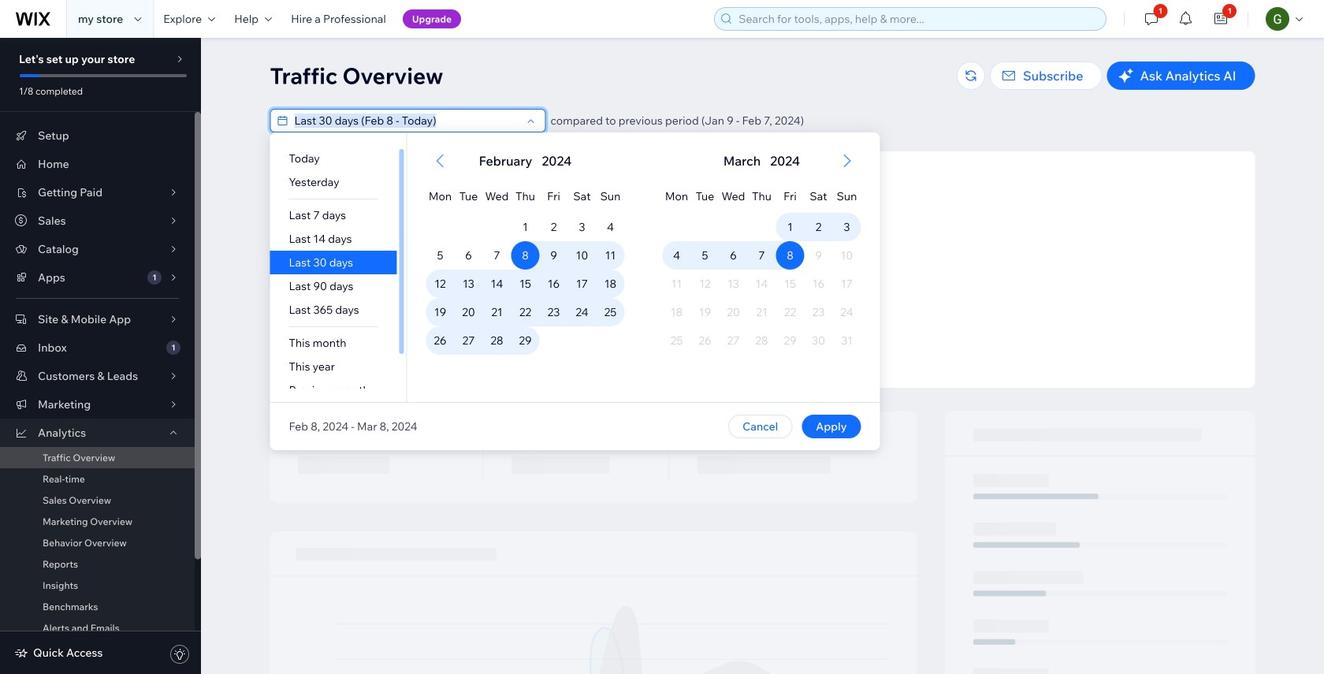 Task type: locate. For each thing, give the bounding box(es) containing it.
Search for tools, apps, help & more... field
[[734, 8, 1102, 30]]

0 horizontal spatial alert
[[474, 151, 577, 170]]

2 alert from the left
[[719, 151, 805, 170]]

1 horizontal spatial alert
[[719, 151, 805, 170]]

row
[[426, 175, 625, 213], [663, 175, 861, 213], [426, 213, 625, 241], [663, 213, 861, 241], [426, 241, 625, 270], [663, 241, 861, 270], [426, 270, 625, 298], [663, 270, 861, 298], [426, 298, 625, 326], [663, 298, 861, 326], [426, 326, 625, 355], [663, 326, 861, 355], [426, 355, 625, 383]]

list box
[[270, 147, 406, 402]]

1 row group from the left
[[407, 213, 644, 402]]

thursday, february 8, 2024 cell
[[511, 241, 540, 270]]

1 alert from the left
[[474, 151, 577, 170]]

alert
[[474, 151, 577, 170], [719, 151, 805, 170]]

grid
[[407, 132, 644, 402], [644, 132, 880, 402]]

row group
[[407, 213, 644, 402], [644, 213, 880, 402]]

None field
[[290, 110, 522, 132]]



Task type: vqa. For each thing, say whether or not it's contained in the screenshot.
"SEARCH FOR TOOLS, APPS, HELP & MORE..." field on the right
yes



Task type: describe. For each thing, give the bounding box(es) containing it.
friday, march 8, 2024 cell
[[776, 241, 805, 270]]

page skeleton image
[[270, 412, 1256, 674]]

sidebar element
[[0, 38, 201, 674]]

2 grid from the left
[[644, 132, 880, 402]]

1 grid from the left
[[407, 132, 644, 402]]

2 row group from the left
[[644, 213, 880, 402]]



